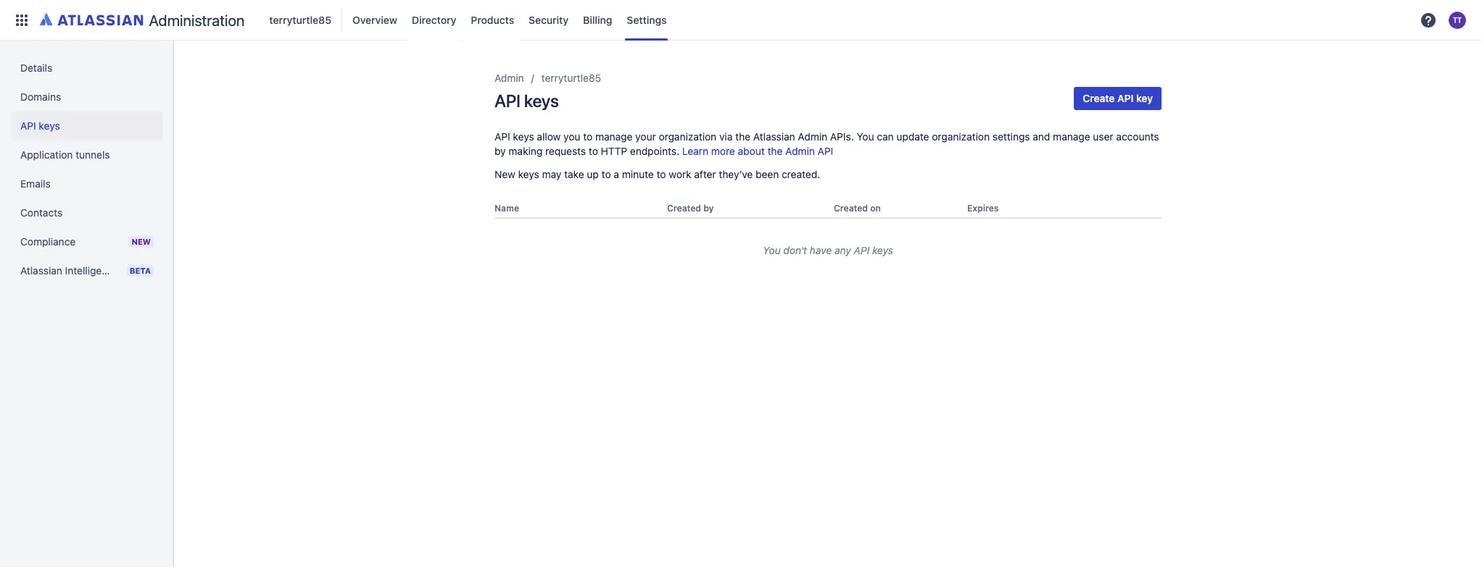 Task type: describe. For each thing, give the bounding box(es) containing it.
update
[[896, 131, 929, 143]]

new keys may take up to a minute to work after they've been created.
[[495, 168, 820, 181]]

keys inside api keys link
[[39, 120, 60, 132]]

billing link
[[579, 8, 617, 32]]

after
[[694, 168, 716, 181]]

global navigation element
[[9, 0, 1415, 40]]

created by
[[667, 203, 714, 214]]

a
[[614, 168, 619, 181]]

2 organization from the left
[[932, 131, 990, 143]]

details link
[[12, 54, 162, 83]]

expires
[[967, 203, 999, 214]]

learn more about the admin api
[[682, 145, 833, 157]]

to right you
[[583, 131, 593, 143]]

requests
[[545, 145, 586, 157]]

administration
[[149, 11, 245, 29]]

more
[[711, 145, 735, 157]]

directory link
[[407, 8, 461, 32]]

security link
[[524, 8, 573, 32]]

your
[[635, 131, 656, 143]]

contacts
[[20, 207, 63, 219]]

key
[[1136, 92, 1153, 104]]

domains
[[20, 91, 61, 103]]

1 vertical spatial atlassian
[[20, 265, 62, 277]]

created.
[[782, 168, 820, 181]]

atlassian inside api keys allow you to manage your organization via the atlassian admin apis. you can update organization settings and manage user accounts by making requests to http endpoints.
[[753, 131, 795, 143]]

up
[[587, 168, 599, 181]]

by inside api keys allow you to manage your organization via the atlassian admin apis. you can update organization settings and manage user accounts by making requests to http endpoints.
[[495, 145, 506, 157]]

api right any
[[854, 244, 870, 257]]

billing
[[583, 13, 612, 26]]

to left a at top left
[[602, 168, 611, 181]]

contacts link
[[12, 199, 162, 228]]

api keys link
[[12, 112, 162, 141]]

appswitcher icon image
[[13, 11, 30, 29]]

beta
[[130, 266, 151, 276]]

to left work
[[657, 168, 666, 181]]

accounts
[[1116, 131, 1159, 143]]

create api key button
[[1074, 87, 1162, 110]]

overview link
[[348, 8, 402, 32]]

application tunnels link
[[12, 141, 162, 170]]

1 vertical spatial the
[[767, 145, 783, 157]]

0 vertical spatial admin
[[495, 72, 524, 84]]

on
[[870, 203, 881, 214]]

compliance
[[20, 236, 76, 248]]

created on
[[834, 203, 881, 214]]

administration link
[[35, 8, 250, 32]]

emails link
[[12, 170, 162, 199]]

api inside api keys allow you to manage your organization via the atlassian admin apis. you can update organization settings and manage user accounts by making requests to http endpoints.
[[495, 131, 510, 143]]

application
[[20, 149, 73, 161]]

2 manage from the left
[[1053, 131, 1090, 143]]

api keys allow you to manage your organization via the atlassian admin apis. you can update organization settings and manage user accounts by making requests to http endpoints.
[[495, 131, 1159, 157]]

you don't have any api keys
[[763, 244, 893, 257]]

to left http
[[589, 145, 598, 157]]

take
[[564, 168, 584, 181]]

making
[[509, 145, 542, 157]]

products link
[[466, 8, 519, 32]]

0 vertical spatial api keys
[[495, 91, 559, 111]]

created for created by
[[667, 203, 701, 214]]

terryturtle85 for bottommost the terryturtle85 "link"
[[541, 72, 601, 84]]

admin link
[[495, 70, 524, 87]]

terryturtle85 for the terryturtle85 "link" inside global navigation element
[[269, 13, 331, 26]]



Task type: locate. For each thing, give the bounding box(es) containing it.
1 manage from the left
[[595, 131, 633, 143]]

1 vertical spatial you
[[763, 244, 781, 257]]

create api key
[[1083, 92, 1153, 104]]

by down after
[[703, 203, 714, 214]]

organization up 'learn'
[[659, 131, 717, 143]]

api inside "create api key" 'button'
[[1117, 92, 1134, 104]]

the right about
[[767, 145, 783, 157]]

keys left the may
[[518, 168, 539, 181]]

work
[[669, 168, 691, 181]]

terryturtle85 link inside global navigation element
[[265, 8, 336, 32]]

0 horizontal spatial atlassian
[[20, 265, 62, 277]]

1 horizontal spatial you
[[857, 131, 874, 143]]

0 vertical spatial new
[[495, 168, 515, 181]]

toggle navigation image
[[160, 58, 191, 87]]

0 horizontal spatial terryturtle85
[[269, 13, 331, 26]]

0 horizontal spatial organization
[[659, 131, 717, 143]]

create
[[1083, 92, 1115, 104]]

directory
[[412, 13, 456, 26]]

api keys down admin link at the top left of the page
[[495, 91, 559, 111]]

http
[[601, 145, 627, 157]]

1 horizontal spatial organization
[[932, 131, 990, 143]]

intelligence
[[65, 265, 119, 277]]

help icon image
[[1420, 11, 1437, 29]]

1 vertical spatial terryturtle85 link
[[541, 70, 601, 87]]

1 vertical spatial terryturtle85
[[541, 72, 601, 84]]

admin inside api keys allow you to manage your organization via the atlassian admin apis. you can update organization settings and manage user accounts by making requests to http endpoints.
[[798, 131, 827, 143]]

new for new
[[132, 237, 151, 247]]

user
[[1093, 131, 1113, 143]]

minute
[[622, 168, 654, 181]]

products
[[471, 13, 514, 26]]

created down work
[[667, 203, 701, 214]]

admin down products link
[[495, 72, 524, 84]]

can
[[877, 131, 894, 143]]

api left key
[[1117, 92, 1134, 104]]

api down admin link at the top left of the page
[[495, 91, 520, 111]]

0 vertical spatial terryturtle85 link
[[265, 8, 336, 32]]

to
[[583, 131, 593, 143], [589, 145, 598, 157], [602, 168, 611, 181], [657, 168, 666, 181]]

settings link
[[622, 8, 671, 32]]

2 created from the left
[[834, 203, 868, 214]]

2 vertical spatial admin
[[785, 145, 815, 157]]

1 horizontal spatial created
[[834, 203, 868, 214]]

admin up created.
[[785, 145, 815, 157]]

administration banner
[[0, 0, 1482, 41]]

manage
[[595, 131, 633, 143], [1053, 131, 1090, 143]]

terryturtle85 inside "link"
[[269, 13, 331, 26]]

0 vertical spatial the
[[735, 131, 750, 143]]

1 horizontal spatial by
[[703, 203, 714, 214]]

by left making
[[495, 145, 506, 157]]

emails
[[20, 178, 51, 190]]

you left don't
[[763, 244, 781, 257]]

new up beta
[[132, 237, 151, 247]]

keys up making
[[513, 131, 534, 143]]

0 horizontal spatial you
[[763, 244, 781, 257]]

api keys
[[495, 91, 559, 111], [20, 120, 60, 132]]

0 horizontal spatial the
[[735, 131, 750, 143]]

0 horizontal spatial manage
[[595, 131, 633, 143]]

api inside api keys link
[[20, 120, 36, 132]]

atlassian up the learn more about the admin api link at the top
[[753, 131, 795, 143]]

new
[[495, 168, 515, 181], [132, 237, 151, 247]]

endpoints.
[[630, 145, 679, 157]]

1 horizontal spatial terryturtle85 link
[[541, 70, 601, 87]]

api down domains
[[20, 120, 36, 132]]

1 horizontal spatial atlassian
[[753, 131, 795, 143]]

atlassian down compliance
[[20, 265, 62, 277]]

you inside api keys allow you to manage your organization via the atlassian admin apis. you can update organization settings and manage user accounts by making requests to http endpoints.
[[857, 131, 874, 143]]

keys
[[524, 91, 559, 111], [39, 120, 60, 132], [513, 131, 534, 143], [518, 168, 539, 181], [872, 244, 893, 257]]

learn
[[682, 145, 708, 157]]

don't
[[783, 244, 807, 257]]

terryturtle85 link
[[265, 8, 336, 32], [541, 70, 601, 87]]

you
[[857, 131, 874, 143], [763, 244, 781, 257]]

keys up the application
[[39, 120, 60, 132]]

1 organization from the left
[[659, 131, 717, 143]]

0 horizontal spatial created
[[667, 203, 701, 214]]

0 vertical spatial by
[[495, 145, 506, 157]]

1 vertical spatial admin
[[798, 131, 827, 143]]

settings
[[627, 13, 667, 26]]

atlassian
[[753, 131, 795, 143], [20, 265, 62, 277]]

api
[[495, 91, 520, 111], [1117, 92, 1134, 104], [20, 120, 36, 132], [495, 131, 510, 143], [818, 145, 833, 157], [854, 244, 870, 257]]

keys right any
[[872, 244, 893, 257]]

0 vertical spatial terryturtle85
[[269, 13, 331, 26]]

0 horizontal spatial api keys
[[20, 120, 60, 132]]

0 horizontal spatial by
[[495, 145, 506, 157]]

application tunnels
[[20, 149, 110, 161]]

0 horizontal spatial terryturtle85 link
[[265, 8, 336, 32]]

the inside api keys allow you to manage your organization via the atlassian admin apis. you can update organization settings and manage user accounts by making requests to http endpoints.
[[735, 131, 750, 143]]

name
[[495, 203, 519, 214]]

the
[[735, 131, 750, 143], [767, 145, 783, 157]]

admin
[[495, 72, 524, 84], [798, 131, 827, 143], [785, 145, 815, 157]]

1 horizontal spatial the
[[767, 145, 783, 157]]

via
[[719, 131, 733, 143]]

1 vertical spatial new
[[132, 237, 151, 247]]

you left can at the right of page
[[857, 131, 874, 143]]

keys up allow
[[524, 91, 559, 111]]

0 vertical spatial atlassian
[[753, 131, 795, 143]]

1 vertical spatial by
[[703, 203, 714, 214]]

1 horizontal spatial manage
[[1053, 131, 1090, 143]]

1 created from the left
[[667, 203, 701, 214]]

api up making
[[495, 131, 510, 143]]

allow
[[537, 131, 561, 143]]

any
[[835, 244, 851, 257]]

have
[[810, 244, 832, 257]]

created
[[667, 203, 701, 214], [834, 203, 868, 214]]

manage right and
[[1053, 131, 1090, 143]]

1 vertical spatial api keys
[[20, 120, 60, 132]]

you
[[563, 131, 580, 143]]

details
[[20, 62, 52, 74]]

created left on
[[834, 203, 868, 214]]

new down making
[[495, 168, 515, 181]]

settings
[[992, 131, 1030, 143]]

terryturtle85
[[269, 13, 331, 26], [541, 72, 601, 84]]

1 horizontal spatial terryturtle85
[[541, 72, 601, 84]]

1 horizontal spatial api keys
[[495, 91, 559, 111]]

by
[[495, 145, 506, 157], [703, 203, 714, 214]]

learn more about the admin api link
[[682, 145, 833, 157]]

organization
[[659, 131, 717, 143], [932, 131, 990, 143]]

manage up http
[[595, 131, 633, 143]]

new for new keys may take up to a minute to work after they've been created.
[[495, 168, 515, 181]]

apis.
[[830, 131, 854, 143]]

1 horizontal spatial new
[[495, 168, 515, 181]]

about
[[738, 145, 765, 157]]

overview
[[352, 13, 397, 26]]

may
[[542, 168, 561, 181]]

0 vertical spatial you
[[857, 131, 874, 143]]

been
[[756, 168, 779, 181]]

keys inside api keys allow you to manage your organization via the atlassian admin apis. you can update organization settings and manage user accounts by making requests to http endpoints.
[[513, 131, 534, 143]]

they've
[[719, 168, 753, 181]]

and
[[1033, 131, 1050, 143]]

created for created on
[[834, 203, 868, 214]]

api keys down domains
[[20, 120, 60, 132]]

atlassian image
[[40, 10, 143, 28], [40, 10, 143, 28]]

organization right update on the right of the page
[[932, 131, 990, 143]]

the up about
[[735, 131, 750, 143]]

domains link
[[12, 83, 162, 112]]

security
[[529, 13, 569, 26]]

admin left apis.
[[798, 131, 827, 143]]

tunnels
[[76, 149, 110, 161]]

0 horizontal spatial new
[[132, 237, 151, 247]]

atlassian intelligence
[[20, 265, 119, 277]]

api down apis.
[[818, 145, 833, 157]]

account image
[[1449, 11, 1466, 29]]



Task type: vqa. For each thing, say whether or not it's contained in the screenshot.
Users
no



